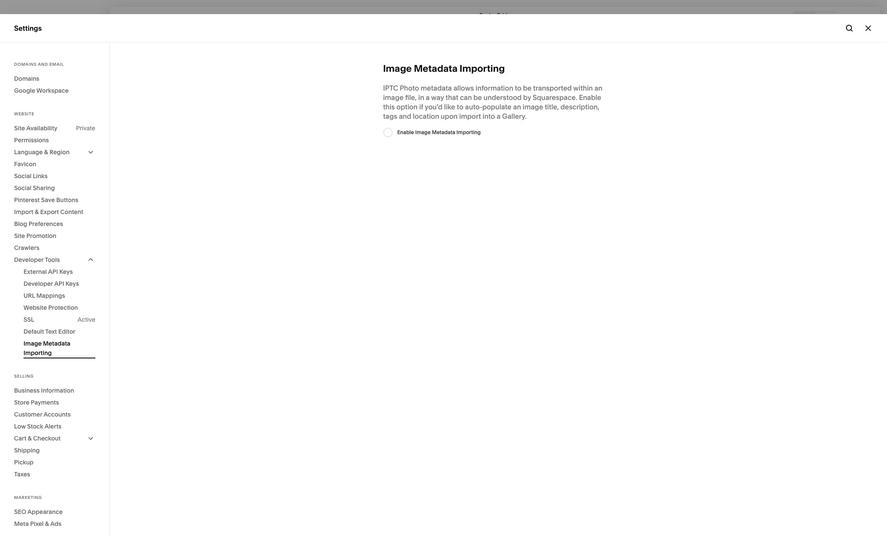 Task type: locate. For each thing, give the bounding box(es) containing it.
& left export
[[35, 208, 39, 216]]

import
[[459, 112, 481, 121]]

0 vertical spatial image
[[383, 93, 404, 102]]

1 vertical spatial api
[[54, 280, 64, 288]]

acuity
[[14, 130, 35, 139]]

help link
[[14, 457, 29, 466]]

simonjacob477@gmail.com button
[[13, 484, 100, 500]]

asset library link
[[14, 426, 95, 436]]

photo
[[400, 84, 419, 92]]

& left region
[[44, 148, 48, 156]]

by
[[523, 93, 531, 102]]

marketing link
[[14, 83, 95, 94]]

keys down the external api keys 'link'
[[66, 280, 79, 288]]

cart & checkout
[[14, 435, 61, 443]]

mappings
[[36, 292, 65, 300]]

enable
[[579, 93, 601, 102], [397, 129, 414, 136]]

settings
[[14, 24, 42, 32], [14, 442, 41, 450]]

that
[[446, 93, 458, 102]]

0 horizontal spatial image
[[383, 93, 404, 102]]

metadata
[[414, 63, 458, 74], [432, 129, 455, 136], [43, 340, 70, 348]]

developer down crawlers
[[14, 256, 44, 264]]

1 vertical spatial enable
[[397, 129, 414, 136]]

taxes
[[14, 471, 30, 479]]

enable inside iptc photo metadata allows information to be transported within an image file, in a way that can be understood by squarespace. enable this option if you'd like to auto-populate an image title, description, tags and location upon import into a gallery.
[[579, 93, 601, 102]]

book
[[479, 12, 492, 18]]

an right within
[[595, 84, 603, 92]]

edit
[[119, 15, 131, 22]]

metadata down upon
[[432, 129, 455, 136]]

marketing
[[14, 84, 47, 92], [14, 496, 42, 500]]

0 horizontal spatial a
[[426, 93, 430, 102]]

enable down tags
[[397, 129, 414, 136]]

0 vertical spatial social
[[14, 172, 31, 180]]

1 domains from the top
[[14, 62, 37, 67]]

to
[[515, 84, 521, 92], [457, 103, 463, 111]]

0 horizontal spatial and
[[38, 62, 48, 67]]

image up iptc
[[383, 63, 412, 74]]

to up understood
[[515, 84, 521, 92]]

website up domains and email
[[14, 53, 41, 62]]

1 marketing from the top
[[14, 84, 47, 92]]

settings down the asset
[[14, 442, 41, 450]]

1 vertical spatial marketing
[[14, 496, 42, 500]]

importing down default
[[24, 349, 52, 357]]

scheduling
[[36, 130, 73, 139]]

1 vertical spatial image
[[523, 103, 543, 111]]

1 vertical spatial image
[[415, 129, 431, 136]]

language & region
[[14, 148, 70, 156]]

settings link
[[14, 441, 95, 451]]

1 horizontal spatial to
[[515, 84, 521, 92]]

1 vertical spatial developer
[[24, 280, 53, 288]]

be up auto-
[[473, 93, 482, 102]]

and left email
[[38, 62, 48, 67]]

image down location
[[415, 129, 431, 136]]

analytics
[[14, 115, 44, 123]]

importing down import
[[457, 129, 481, 136]]

api down tools
[[48, 268, 58, 276]]

a
[[493, 12, 496, 18], [426, 93, 430, 102], [497, 112, 501, 121]]

0 horizontal spatial be
[[473, 93, 482, 102]]

social
[[14, 172, 31, 180], [14, 184, 31, 192]]

1 horizontal spatial a
[[493, 12, 496, 18]]

and
[[38, 62, 48, 67], [399, 112, 411, 121]]

domains up domains google workspace
[[14, 62, 37, 67]]

0 vertical spatial enable
[[579, 93, 601, 102]]

tags
[[383, 112, 397, 121]]

image down default
[[24, 340, 42, 348]]

0 vertical spatial image
[[383, 63, 412, 74]]

within
[[573, 84, 593, 92]]

importing
[[460, 63, 505, 74], [457, 129, 481, 136], [24, 349, 52, 357]]

2 vertical spatial a
[[497, 112, 501, 121]]

0 vertical spatial settings
[[14, 24, 42, 32]]

be
[[523, 84, 532, 92], [473, 93, 482, 102]]

1 vertical spatial an
[[513, 103, 521, 111]]

site down analytics
[[14, 124, 25, 132]]

permissions link
[[14, 134, 95, 146]]

1 horizontal spatial be
[[523, 84, 532, 92]]

a down 'populate'
[[497, 112, 501, 121]]

2 vertical spatial website
[[24, 304, 47, 312]]

into
[[483, 112, 495, 121]]

a right in
[[426, 93, 430, 102]]

1 vertical spatial image metadata importing
[[24, 340, 70, 357]]

customer accounts link
[[14, 409, 95, 421]]

1 vertical spatial and
[[399, 112, 411, 121]]

you'd
[[425, 103, 443, 111]]

website down url
[[24, 304, 47, 312]]

external api keys developer api keys url mappings website protection
[[24, 268, 79, 312]]

2 selling from the top
[[14, 374, 34, 379]]

0 vertical spatial marketing
[[14, 84, 47, 92]]

crawlers
[[14, 244, 39, 252]]

2 site from the top
[[14, 232, 25, 240]]

1 vertical spatial social
[[14, 184, 31, 192]]

developer inside 'developer tools' dropdown button
[[14, 256, 44, 264]]

domains inside domains google workspace
[[14, 75, 39, 83]]

metadata down default text editor link
[[43, 340, 70, 348]]

to right like
[[457, 103, 463, 111]]

2 social from the top
[[14, 184, 31, 192]]

a right book
[[493, 12, 496, 18]]

2 horizontal spatial image
[[415, 129, 431, 136]]

selling
[[14, 68, 36, 77], [14, 374, 34, 379]]

an up gallery.
[[513, 103, 521, 111]]

website protection link
[[24, 302, 95, 314]]

information
[[476, 84, 513, 92]]

1 horizontal spatial an
[[595, 84, 603, 92]]

can
[[460, 93, 472, 102]]

payments
[[31, 399, 59, 407]]

store payments link
[[14, 397, 95, 409]]

allows
[[453, 84, 474, 92]]

website link
[[14, 53, 95, 63]]

social links link
[[14, 170, 95, 182]]

auto-
[[465, 103, 482, 111]]

image down iptc
[[383, 93, 404, 102]]

1 horizontal spatial enable
[[579, 93, 601, 102]]

domains up google
[[14, 75, 39, 83]]

keys up developer api keys link
[[59, 268, 73, 276]]

2 vertical spatial image
[[24, 340, 42, 348]]

image metadata importing up metadata
[[383, 63, 505, 74]]

website up site availability
[[14, 112, 34, 116]]

if
[[419, 103, 423, 111]]

information
[[41, 387, 74, 395]]

external api keys link
[[24, 266, 95, 278]]

0 vertical spatial domains
[[14, 62, 37, 67]]

2 vertical spatial importing
[[24, 349, 52, 357]]

&
[[44, 148, 48, 156], [35, 208, 39, 216], [28, 435, 32, 443], [45, 521, 49, 528]]

import & export content link
[[14, 206, 95, 218]]

metadata
[[421, 84, 452, 92]]

enable image metadata importing
[[397, 129, 481, 136]]

acuity scheduling
[[14, 130, 73, 139]]

& left ads
[[45, 521, 49, 528]]

site down the blog at the top left of page
[[14, 232, 25, 240]]

enable down within
[[579, 93, 601, 102]]

file,
[[405, 93, 417, 102]]

library
[[34, 426, 57, 435]]

1 vertical spatial settings
[[14, 442, 41, 450]]

social up pinterest
[[14, 184, 31, 192]]

settings up domains and email
[[14, 24, 42, 32]]

1 horizontal spatial and
[[399, 112, 411, 121]]

0 horizontal spatial an
[[513, 103, 521, 111]]

0 vertical spatial developer
[[14, 256, 44, 264]]

keys
[[59, 268, 73, 276], [66, 280, 79, 288]]

1 vertical spatial a
[[426, 93, 430, 102]]

metadata up metadata
[[414, 63, 458, 74]]

0 vertical spatial selling
[[14, 68, 36, 77]]

1 settings from the top
[[14, 24, 42, 32]]

developer down 'external'
[[24, 280, 53, 288]]

buttons
[[56, 196, 78, 204]]

text
[[45, 328, 57, 336]]

1 vertical spatial domains
[[14, 75, 39, 83]]

2 marketing from the top
[[14, 496, 42, 500]]

seo appearance meta pixel & ads
[[14, 509, 63, 528]]

api down the external api keys 'link'
[[54, 280, 64, 288]]

external
[[24, 268, 47, 276]]

squarespace.
[[533, 93, 577, 102]]

social down favicon
[[14, 172, 31, 180]]

0 vertical spatial be
[[523, 84, 532, 92]]

like
[[444, 103, 455, 111]]

selling up business
[[14, 374, 34, 379]]

0 horizontal spatial image
[[24, 340, 42, 348]]

google workspace link
[[14, 85, 95, 97]]

2 vertical spatial metadata
[[43, 340, 70, 348]]

1 vertical spatial to
[[457, 103, 463, 111]]

0 vertical spatial image metadata importing
[[383, 63, 505, 74]]

selling down domains and email
[[14, 68, 36, 77]]

0 vertical spatial api
[[48, 268, 58, 276]]

site availability
[[14, 124, 57, 132]]

and down option
[[399, 112, 411, 121]]

1 vertical spatial site
[[14, 232, 25, 240]]

0 vertical spatial site
[[14, 124, 25, 132]]

an
[[595, 84, 603, 92], [513, 103, 521, 111]]

2 domains from the top
[[14, 75, 39, 83]]

0 vertical spatial a
[[493, 12, 496, 18]]

1 vertical spatial be
[[473, 93, 482, 102]]

importing up information
[[460, 63, 505, 74]]

1 vertical spatial website
[[14, 112, 34, 116]]

1 social from the top
[[14, 172, 31, 180]]

1 vertical spatial selling
[[14, 374, 34, 379]]

be up by on the right of page
[[523, 84, 532, 92]]

site promotion link
[[14, 230, 95, 242]]

preferences
[[29, 220, 63, 228]]

image down by on the right of page
[[523, 103, 543, 111]]

image metadata importing down the default text editor in the left of the page
[[24, 340, 70, 357]]

0 vertical spatial an
[[595, 84, 603, 92]]



Task type: vqa. For each thing, say whether or not it's contained in the screenshot.
left An
yes



Task type: describe. For each thing, give the bounding box(es) containing it.
workspace
[[36, 87, 69, 95]]

store
[[14, 399, 29, 407]]

cart & checkout link
[[14, 433, 95, 445]]

1 vertical spatial importing
[[457, 129, 481, 136]]

pixel
[[30, 521, 44, 528]]

transported
[[533, 84, 572, 92]]

pickup
[[14, 459, 34, 467]]

1 horizontal spatial image metadata importing
[[383, 63, 505, 74]]

developer tools
[[14, 256, 60, 264]]

shipping pickup taxes
[[14, 447, 40, 479]]

shipping link
[[14, 445, 95, 457]]

pickup link
[[14, 457, 95, 469]]

language & region button
[[14, 146, 95, 158]]

selling link
[[14, 68, 95, 78]]

blog
[[14, 220, 27, 228]]

favicon link
[[14, 158, 95, 170]]

1 site from the top
[[14, 124, 25, 132]]

asset library
[[14, 426, 57, 435]]

seo appearance link
[[14, 506, 95, 518]]

developer inside external api keys developer api keys url mappings website protection
[[24, 280, 53, 288]]

business information link
[[14, 385, 95, 397]]

url
[[24, 292, 35, 300]]

way
[[431, 93, 444, 102]]

low stock alerts link
[[14, 421, 95, 433]]

domains google workspace
[[14, 75, 69, 95]]

developer tools button
[[14, 254, 95, 266]]

book a table
[[479, 12, 510, 18]]

language & region link
[[14, 146, 95, 158]]

0 horizontal spatial to
[[457, 103, 463, 111]]

1 vertical spatial metadata
[[432, 129, 455, 136]]

understood
[[484, 93, 522, 102]]

default text editor link
[[24, 326, 95, 338]]

seo
[[14, 509, 26, 516]]

shipping
[[14, 447, 40, 455]]

google
[[14, 87, 35, 95]]

availability
[[26, 124, 57, 132]]

cart & checkout button
[[14, 433, 95, 445]]

import
[[14, 208, 33, 216]]

0 vertical spatial keys
[[59, 268, 73, 276]]

checkout
[[33, 435, 61, 443]]

0 vertical spatial website
[[14, 53, 41, 62]]

& inside favicon social links social sharing pinterest save buttons import & export content blog preferences site promotion crawlers
[[35, 208, 39, 216]]

1 selling from the top
[[14, 68, 36, 77]]

ssl
[[24, 316, 34, 324]]

domains link
[[14, 73, 95, 85]]

location
[[413, 112, 439, 121]]

& inside seo appearance meta pixel & ads
[[45, 521, 49, 528]]

edit button
[[113, 11, 137, 27]]

0 vertical spatial and
[[38, 62, 48, 67]]

favicon
[[14, 160, 36, 168]]

stock
[[27, 423, 43, 431]]

1 vertical spatial keys
[[66, 280, 79, 288]]

default
[[24, 328, 44, 336]]

0 vertical spatial importing
[[460, 63, 505, 74]]

domains for google
[[14, 75, 39, 83]]

content
[[60, 208, 83, 216]]

2 settings from the top
[[14, 442, 41, 450]]

acuity scheduling link
[[14, 130, 95, 140]]

0 vertical spatial to
[[515, 84, 521, 92]]

in
[[418, 93, 424, 102]]

& right cart
[[28, 435, 32, 443]]

domains for and
[[14, 62, 37, 67]]

crawlers link
[[14, 242, 95, 254]]

url mappings link
[[24, 290, 95, 302]]

and inside iptc photo metadata allows information to be transported within an image file, in a way that can be understood by squarespace. enable this option if you'd like to auto-populate an image title, description, tags and location upon import into a gallery.
[[399, 112, 411, 121]]

appearance
[[27, 509, 63, 516]]

1 horizontal spatial image
[[523, 103, 543, 111]]

1 horizontal spatial image
[[383, 63, 412, 74]]

blog preferences link
[[14, 218, 95, 230]]

asset
[[14, 426, 33, 435]]

permissions
[[14, 136, 49, 144]]

accounts
[[43, 411, 71, 419]]

active
[[78, 316, 95, 324]]

domains and email
[[14, 62, 64, 67]]

0 horizontal spatial image metadata importing
[[24, 340, 70, 357]]

gallery.
[[502, 112, 527, 121]]

0 horizontal spatial enable
[[397, 129, 414, 136]]

favicon social links social sharing pinterest save buttons import & export content blog preferences site promotion crawlers
[[14, 160, 83, 252]]

0 vertical spatial metadata
[[414, 63, 458, 74]]

analytics link
[[14, 114, 95, 124]]

private
[[76, 124, 95, 132]]

social sharing link
[[14, 182, 95, 194]]

tools
[[45, 256, 60, 264]]

developer api keys link
[[24, 278, 95, 290]]

marketing inside marketing link
[[14, 84, 47, 92]]

language
[[14, 148, 43, 156]]

business information store payments customer accounts low stock alerts
[[14, 387, 74, 431]]

editor
[[58, 328, 75, 336]]

sharing
[[33, 184, 55, 192]]

save
[[41, 196, 55, 204]]

meta
[[14, 521, 29, 528]]

populate
[[482, 103, 512, 111]]

website inside external api keys developer api keys url mappings website protection
[[24, 304, 47, 312]]

site inside favicon social links social sharing pinterest save buttons import & export content blog preferences site promotion crawlers
[[14, 232, 25, 240]]

iptc
[[383, 84, 398, 92]]

default text editor
[[24, 328, 75, 336]]

image metadata importing link
[[24, 338, 95, 359]]

developer tools link
[[14, 254, 95, 266]]

description,
[[561, 103, 599, 111]]

region
[[49, 148, 70, 156]]

2 horizontal spatial a
[[497, 112, 501, 121]]



